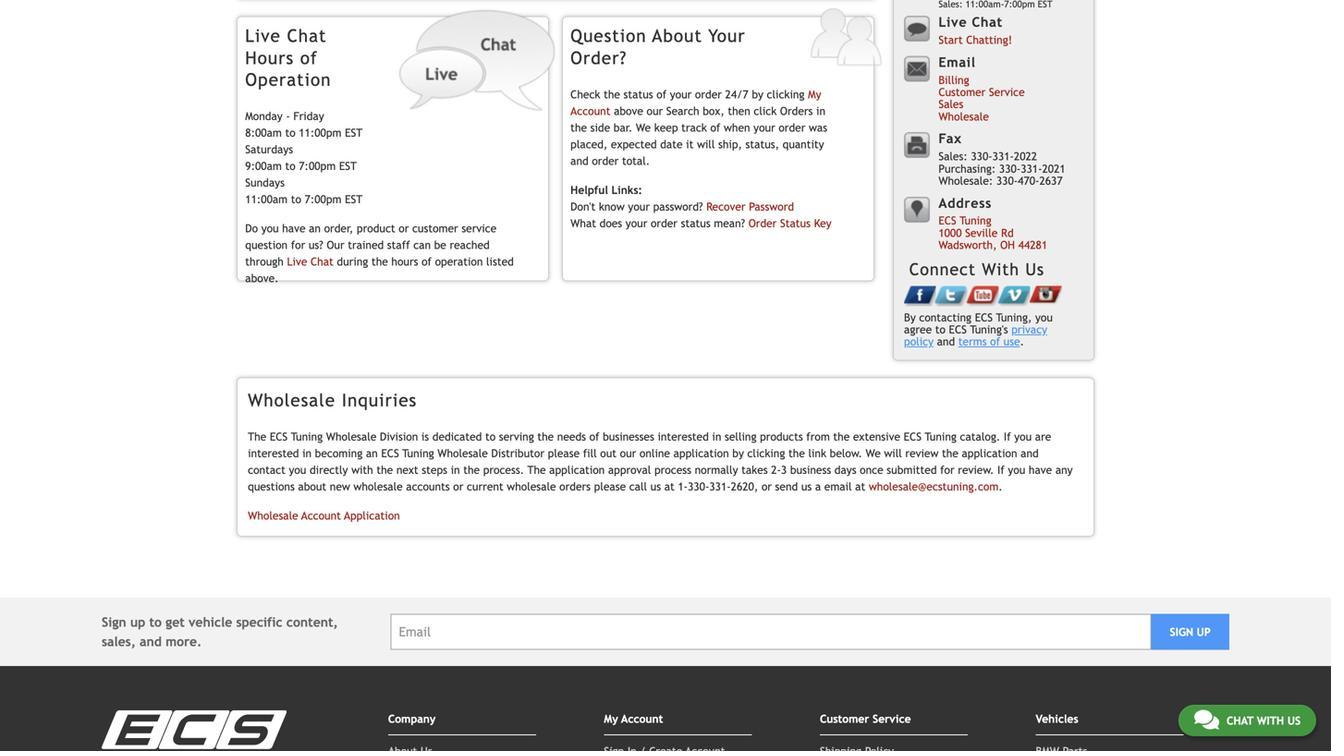 Task type: vqa. For each thing, say whether or not it's contained in the screenshot.
Connect With Us
yes



Task type: locate. For each thing, give the bounding box(es) containing it.
clicking inside the ecs tuning wholesale division is dedicated to serving the needs of businesses interested in selling products from the extensive ecs tuning catalog. if you are interested in becoming an ecs tuning wholesale distributor please fill out our online application by clicking the link below. we will review the application and contact you directly with the next steps in the process. the application approval process normally takes 2-3 business days once submitted for review. if you have any questions about new wholesale accounts or current wholesale orders please call us at
[[747, 447, 785, 460]]

0 horizontal spatial wholesale
[[354, 480, 403, 493]]

if right 'review.'
[[997, 463, 1005, 476]]

1 vertical spatial will
[[884, 447, 902, 460]]

1 horizontal spatial account
[[571, 104, 611, 117]]

by down selling
[[732, 447, 744, 460]]

2 vertical spatial est
[[345, 193, 363, 206]]

order
[[695, 88, 722, 101], [779, 121, 805, 134], [592, 154, 619, 167], [651, 217, 678, 230]]

11:00am
[[245, 193, 288, 206]]

sales
[[939, 98, 964, 111]]

serving
[[499, 430, 534, 443]]

of down 'can'
[[422, 255, 432, 268]]

of up fill
[[589, 430, 599, 443]]

clicking up orders
[[767, 88, 805, 101]]

sign
[[102, 615, 126, 630], [1170, 626, 1193, 639]]

1 horizontal spatial the
[[527, 463, 546, 476]]

7:00pm
[[299, 160, 336, 173], [305, 193, 342, 206]]

0 horizontal spatial us
[[650, 480, 661, 493]]

1 vertical spatial by
[[732, 447, 744, 460]]

1 vertical spatial we
[[866, 447, 881, 460]]

and terms of use .
[[934, 335, 1024, 348]]

becoming
[[315, 447, 363, 460]]

monday - friday 8:00am to 11:00pm est saturdays 9:00am to 7:00pm est sundays 11:00am to 7:00pm est
[[245, 110, 363, 206]]

0 vertical spatial for
[[291, 239, 305, 252]]

question about your order?
[[571, 26, 746, 68]]

2022
[[1014, 150, 1037, 163]]

we up once
[[866, 447, 881, 460]]

below.
[[830, 447, 862, 460]]

please
[[548, 447, 580, 460], [594, 480, 626, 493]]

is
[[421, 430, 429, 443]]

.
[[1020, 335, 1024, 348], [999, 480, 1003, 493]]

helpful
[[571, 183, 608, 196]]

live up start
[[939, 15, 967, 30]]

application up orders
[[549, 463, 605, 476]]

0 vertical spatial us
[[1025, 260, 1045, 279]]

1 vertical spatial .
[[999, 480, 1003, 493]]

1 vertical spatial interested
[[248, 447, 299, 460]]

0 vertical spatial my account
[[571, 88, 821, 117]]

are
[[1035, 430, 1051, 443]]

agree
[[904, 323, 932, 336]]

live for hours
[[245, 26, 281, 46]]

application
[[673, 447, 729, 460], [962, 447, 1017, 460], [549, 463, 605, 476]]

1 horizontal spatial status
[[681, 217, 711, 230]]

your inside above our search box, then click orders in the side bar. we keep track of when your order was placed, expected date it will ship, status, quantity and order total.
[[754, 121, 775, 134]]

sundays
[[245, 176, 285, 189]]

to inside the sign up to get vehicle specific content, sales, and more.
[[149, 615, 162, 630]]

0 horizontal spatial application
[[549, 463, 605, 476]]

0 vertical spatial an
[[309, 222, 321, 235]]

or up staff
[[399, 222, 409, 235]]

sign inside the sign up to get vehicle specific content, sales, and more.
[[102, 615, 126, 630]]

us right comments icon
[[1287, 715, 1301, 727]]

service
[[462, 222, 497, 235]]

0 horizontal spatial status
[[624, 88, 653, 101]]

during
[[337, 255, 368, 268]]

1 horizontal spatial us
[[801, 480, 812, 493]]

do you have an order, product or customer service question for us? our trained staff can be reached through
[[245, 222, 497, 268]]

have inside do you have an order, product or customer service question for us? our trained staff can be reached through
[[282, 222, 306, 235]]

0 vertical spatial will
[[697, 138, 715, 151]]

7:00pm down 11:00pm
[[299, 160, 336, 173]]

1 horizontal spatial will
[[884, 447, 902, 460]]

the down trained
[[372, 255, 388, 268]]

up inside sign up button
[[1197, 626, 1211, 639]]

in up was
[[816, 104, 825, 117]]

330-
[[971, 150, 992, 163], [999, 162, 1021, 175], [996, 174, 1018, 187], [688, 480, 709, 493]]

1 horizontal spatial us
[[1287, 715, 1301, 727]]

1 horizontal spatial .
[[1020, 335, 1024, 348]]

the up contact
[[248, 430, 266, 443]]

and down placed,
[[571, 154, 589, 167]]

2 vertical spatial account
[[621, 713, 663, 726]]

or inside do you have an order, product or customer service question for us? our trained staff can be reached through
[[399, 222, 409, 235]]

0 horizontal spatial live
[[245, 26, 281, 46]]

interested up contact
[[248, 447, 299, 460]]

1 vertical spatial status
[[681, 217, 711, 230]]

1 horizontal spatial application
[[673, 447, 729, 460]]

order inside helpful links: don't know your password? recover password what does your order status mean? order status key
[[651, 217, 678, 230]]

sign up
[[1170, 626, 1211, 639]]

an right becoming
[[366, 447, 378, 460]]

our inside the ecs tuning wholesale division is dedicated to serving the needs of businesses interested in selling products from the extensive ecs tuning catalog. if you are interested in becoming an ecs tuning wholesale distributor please fill out our online application by clicking the link below. we will review the application and contact you directly with the next steps in the process. the application approval process normally takes 2-3 business days once submitted for review. if you have any questions about new wholesale accounts or current wholesale orders please call us at
[[620, 447, 636, 460]]

my account
[[571, 88, 821, 117], [604, 713, 663, 726]]

tuning inside address ecs tuning 1000 seville rd wadsworth, oh 44281
[[960, 214, 992, 227]]

if right catalog.
[[1004, 430, 1011, 443]]

us right call
[[650, 480, 661, 493]]

customer
[[412, 222, 458, 235]]

interested up online
[[658, 430, 709, 443]]

email
[[824, 480, 852, 493]]

the
[[604, 88, 620, 101], [571, 121, 587, 134], [372, 255, 388, 268], [537, 430, 554, 443], [833, 430, 850, 443], [788, 447, 805, 460], [942, 447, 958, 460], [377, 463, 393, 476], [463, 463, 480, 476]]

0 vertical spatial customer
[[939, 86, 986, 98]]

1 vertical spatial for
[[940, 463, 955, 476]]

2 horizontal spatial account
[[621, 713, 663, 726]]

terms
[[958, 335, 987, 348]]

tuning's
[[970, 323, 1008, 336]]

what
[[571, 217, 596, 230]]

0 horizontal spatial service
[[873, 713, 911, 726]]

live up "hours"
[[245, 26, 281, 46]]

of up search
[[657, 88, 667, 101]]

0 vertical spatial interested
[[658, 430, 709, 443]]

an up us?
[[309, 222, 321, 235]]

you right "tuning,"
[[1035, 311, 1053, 324]]

. down catalog.
[[999, 480, 1003, 493]]

billing link
[[939, 73, 969, 86]]

1 at from the left
[[664, 480, 675, 493]]

email billing customer service sales wholesale
[[939, 54, 1025, 123]]

live chat link
[[287, 255, 334, 268]]

chat inside 'live chat hours of operation'
[[287, 26, 327, 46]]

or left current
[[453, 480, 463, 493]]

the up placed,
[[571, 121, 587, 134]]

company
[[388, 713, 436, 726]]

you inside by contacting ecs tuning, you agree to ecs tuning's
[[1035, 311, 1053, 324]]

us inside the ecs tuning wholesale division is dedicated to serving the needs of businesses interested in selling products from the extensive ecs tuning catalog. if you are interested in becoming an ecs tuning wholesale distributor please fill out our online application by clicking the link below. we will review the application and contact you directly with the next steps in the process. the application approval process normally takes 2-3 business days once submitted for review. if you have any questions about new wholesale accounts or current wholesale orders please call us at
[[650, 480, 661, 493]]

1 horizontal spatial for
[[940, 463, 955, 476]]

44281
[[1018, 239, 1047, 251]]

order,
[[324, 222, 353, 235]]

live inside live chat start chatting!
[[939, 15, 967, 30]]

we up expected
[[636, 121, 651, 134]]

1 vertical spatial 7:00pm
[[305, 193, 342, 206]]

our inside above our search box, then click orders in the side bar. we keep track of when your order was placed, expected date it will ship, status, quantity and order total.
[[647, 104, 663, 117]]

or down 2-
[[762, 480, 772, 493]]

est
[[345, 126, 363, 139], [339, 160, 357, 173], [345, 193, 363, 206]]

wholesale down process.
[[507, 480, 556, 493]]

have up question
[[282, 222, 306, 235]]

you up question
[[261, 222, 279, 235]]

1 vertical spatial clicking
[[747, 447, 785, 460]]

will inside the ecs tuning wholesale division is dedicated to serving the needs of businesses interested in selling products from the extensive ecs tuning catalog. if you are interested in becoming an ecs tuning wholesale distributor please fill out our online application by clicking the link below. we will review the application and contact you directly with the next steps in the process. the application approval process normally takes 2-3 business days once submitted for review. if you have any questions about new wholesale accounts or current wholesale orders please call us at
[[884, 447, 902, 460]]

status up above
[[624, 88, 653, 101]]

fax sales: 330-331-2022 purchasing: 330-331-2021 wholesale: 330-470-2637
[[939, 131, 1066, 187]]

1 us from the left
[[650, 480, 661, 493]]

1 horizontal spatial have
[[1029, 463, 1052, 476]]

or
[[399, 222, 409, 235], [453, 480, 463, 493], [762, 480, 772, 493]]

tuning up review
[[925, 430, 957, 443]]

0 horizontal spatial or
[[399, 222, 409, 235]]

0 horizontal spatial us
[[1025, 260, 1045, 279]]

470-
[[1018, 174, 1039, 187]]

and down are
[[1021, 447, 1039, 460]]

will down extensive
[[884, 447, 902, 460]]

1 horizontal spatial sign
[[1170, 626, 1193, 639]]

0 vertical spatial 7:00pm
[[299, 160, 336, 173]]

0 horizontal spatial at
[[664, 480, 675, 493]]

2 at from the left
[[855, 480, 865, 493]]

please down approval
[[594, 480, 626, 493]]

1 vertical spatial account
[[301, 509, 341, 522]]

sales,
[[102, 635, 136, 649]]

1 horizontal spatial my
[[808, 88, 821, 101]]

operation
[[435, 255, 483, 268]]

up up comments icon
[[1197, 626, 1211, 639]]

to left serving
[[485, 430, 496, 443]]

days
[[835, 463, 856, 476]]

distributor
[[491, 447, 544, 460]]

chat for live chat
[[311, 255, 334, 268]]

customer inside email billing customer service sales wholesale
[[939, 86, 986, 98]]

order down password?
[[651, 217, 678, 230]]

0 horizontal spatial by
[[732, 447, 744, 460]]

in right steps
[[451, 463, 460, 476]]

my account link
[[571, 88, 821, 117]]

0 horizontal spatial .
[[999, 480, 1003, 493]]

more.
[[166, 635, 202, 649]]

application down catalog.
[[962, 447, 1017, 460]]

submitted
[[887, 463, 937, 476]]

review.
[[958, 463, 994, 476]]

0 horizontal spatial sign
[[102, 615, 126, 630]]

for
[[291, 239, 305, 252], [940, 463, 955, 476]]

for left us?
[[291, 239, 305, 252]]

status down password?
[[681, 217, 711, 230]]

links:
[[611, 183, 642, 196]]

chat up chatting!
[[972, 15, 1003, 30]]

will right it
[[697, 138, 715, 151]]

account inside "my account"
[[571, 104, 611, 117]]

1 vertical spatial an
[[366, 447, 378, 460]]

0 horizontal spatial account
[[301, 509, 341, 522]]

chatting!
[[966, 33, 1012, 46]]

2 horizontal spatial or
[[762, 480, 772, 493]]

tuning down address at the right top of the page
[[960, 214, 992, 227]]

the left the link
[[788, 447, 805, 460]]

7:00pm up order, on the top of page
[[305, 193, 342, 206]]

helpful links: don't know your password? recover password what does your order status mean? order status key
[[571, 183, 832, 230]]

accounts
[[406, 480, 450, 493]]

sign up to get vehicle specific content, sales, and more.
[[102, 615, 338, 649]]

0 vertical spatial account
[[571, 104, 611, 117]]

0 vertical spatial by
[[752, 88, 763, 101]]

with
[[351, 463, 373, 476], [1257, 715, 1284, 727]]

with right comments icon
[[1257, 715, 1284, 727]]

search
[[666, 104, 699, 117]]

we inside the ecs tuning wholesale division is dedicated to serving the needs of businesses interested in selling products from the extensive ecs tuning catalog. if you are interested in becoming an ecs tuning wholesale distributor please fill out our online application by clicking the link below. we will review the application and contact you directly with the next steps in the process. the application approval process normally takes 2-3 business days once submitted for review. if you have any questions about new wholesale accounts or current wholesale orders please call us at
[[866, 447, 881, 460]]

the up above
[[604, 88, 620, 101]]

customer
[[939, 86, 986, 98], [820, 713, 869, 726]]

1 horizontal spatial 331-
[[992, 150, 1014, 163]]

0 horizontal spatial with
[[351, 463, 373, 476]]

1 horizontal spatial up
[[1197, 626, 1211, 639]]

0 vertical spatial service
[[989, 86, 1025, 98]]

up for sign up to get vehicle specific content, sales, and more.
[[130, 615, 145, 630]]

1 horizontal spatial service
[[989, 86, 1025, 98]]

process
[[654, 463, 691, 476]]

chat down us?
[[311, 255, 334, 268]]

live right through
[[287, 255, 307, 268]]

2 wholesale from the left
[[507, 480, 556, 493]]

at left 1-
[[664, 480, 675, 493]]

about
[[298, 480, 326, 493]]

for inside the ecs tuning wholesale division is dedicated to serving the needs of businesses interested in selling products from the extensive ecs tuning catalog. if you are interested in becoming an ecs tuning wholesale distributor please fill out our online application by clicking the link below. we will review the application and contact you directly with the next steps in the process. the application approval process normally takes 2-3 business days once submitted for review. if you have any questions about new wholesale accounts or current wholesale orders please call us at
[[940, 463, 955, 476]]

above
[[614, 104, 643, 117]]

the up current
[[463, 463, 480, 476]]

to down -
[[285, 126, 295, 139]]

live
[[939, 15, 967, 30], [245, 26, 281, 46], [287, 255, 307, 268]]

know
[[599, 200, 625, 213]]

1 wholesale from the left
[[354, 480, 403, 493]]

comments image
[[1194, 709, 1219, 731]]

est up order, on the top of page
[[345, 193, 363, 206]]

0 vertical spatial have
[[282, 222, 306, 235]]

of down box,
[[710, 121, 720, 134]]

online
[[640, 447, 670, 460]]

for inside do you have an order, product or customer service question for us? our trained staff can be reached through
[[291, 239, 305, 252]]

est down 11:00pm
[[339, 160, 357, 173]]

1 horizontal spatial with
[[1257, 715, 1284, 727]]

the down distributor
[[527, 463, 546, 476]]

0 horizontal spatial please
[[548, 447, 580, 460]]

0 vertical spatial the
[[248, 430, 266, 443]]

interested
[[658, 430, 709, 443], [248, 447, 299, 460]]

0 vertical spatial if
[[1004, 430, 1011, 443]]

an
[[309, 222, 321, 235], [366, 447, 378, 460]]

process.
[[483, 463, 524, 476]]

application up normally
[[673, 447, 729, 460]]

to right agree
[[935, 323, 946, 336]]

up inside the sign up to get vehicle specific content, sales, and more.
[[130, 615, 145, 630]]

have left any
[[1029, 463, 1052, 476]]

2 horizontal spatial live
[[939, 15, 967, 30]]

service inside email billing customer service sales wholesale
[[989, 86, 1025, 98]]

1 horizontal spatial our
[[647, 104, 663, 117]]

0 vertical spatial please
[[548, 447, 580, 460]]

your down links:
[[628, 200, 650, 213]]

1 vertical spatial our
[[620, 447, 636, 460]]

1 horizontal spatial please
[[594, 480, 626, 493]]

1 vertical spatial us
[[1287, 715, 1301, 727]]

1 horizontal spatial customer
[[939, 86, 986, 98]]

up up 'sales,'
[[130, 615, 145, 630]]

330- down the 2022
[[996, 174, 1018, 187]]

of inside the ecs tuning wholesale division is dedicated to serving the needs of businesses interested in selling products from the extensive ecs tuning catalog. if you are interested in becoming an ecs tuning wholesale distributor please fill out our online application by clicking the link below. we will review the application and contact you directly with the next steps in the process. the application approval process normally takes 2-3 business days once submitted for review. if you have any questions about new wholesale accounts or current wholesale orders please call us at
[[589, 430, 599, 443]]

any
[[1055, 463, 1073, 476]]

your down click
[[754, 121, 775, 134]]

by up click
[[752, 88, 763, 101]]

directly
[[310, 463, 348, 476]]

0 vertical spatial my
[[808, 88, 821, 101]]

1 vertical spatial my account
[[604, 713, 663, 726]]

during the hours of operation listed above.
[[245, 255, 514, 285]]

0 horizontal spatial for
[[291, 239, 305, 252]]

in up directly
[[302, 447, 312, 460]]

est right 11:00pm
[[345, 126, 363, 139]]

0 vertical spatial clicking
[[767, 88, 805, 101]]

1 vertical spatial please
[[594, 480, 626, 493]]

1 vertical spatial customer
[[820, 713, 869, 726]]

0 horizontal spatial up
[[130, 615, 145, 630]]

0 horizontal spatial will
[[697, 138, 715, 151]]

chat for live chat hours of operation
[[287, 26, 327, 46]]

chat up "hours"
[[287, 26, 327, 46]]

status
[[624, 88, 653, 101], [681, 217, 711, 230]]

wholesale inside email billing customer service sales wholesale
[[939, 110, 989, 123]]

please down the needs
[[548, 447, 580, 460]]

current
[[467, 480, 503, 493]]

0 vertical spatial our
[[647, 104, 663, 117]]

live inside 'live chat hours of operation'
[[245, 26, 281, 46]]

sign inside button
[[1170, 626, 1193, 639]]

side
[[590, 121, 610, 134]]

0 horizontal spatial have
[[282, 222, 306, 235]]

application
[[344, 509, 400, 522]]

for up "wholesale@ecstuning.com" link at bottom right
[[940, 463, 955, 476]]

to left get
[[149, 615, 162, 630]]

can
[[413, 239, 431, 252]]

if
[[1004, 430, 1011, 443], [997, 463, 1005, 476]]

and inside the ecs tuning wholesale division is dedicated to serving the needs of businesses interested in selling products from the extensive ecs tuning catalog. if you are interested in becoming an ecs tuning wholesale distributor please fill out our online application by clicking the link below. we will review the application and contact you directly with the next steps in the process. the application approval process normally takes 2-3 business days once submitted for review. if you have any questions about new wholesale accounts or current wholesale orders please call us at
[[1021, 447, 1039, 460]]

live chat hours of operation
[[245, 26, 331, 90]]

us left a
[[801, 480, 812, 493]]

0 horizontal spatial my
[[604, 713, 618, 726]]

chat inside live chat start chatting!
[[972, 15, 1003, 30]]

will
[[697, 138, 715, 151], [884, 447, 902, 460]]

products
[[760, 430, 803, 443]]

1 horizontal spatial wholesale
[[507, 480, 556, 493]]

1 vertical spatial have
[[1029, 463, 1052, 476]]

0 vertical spatial with
[[351, 463, 373, 476]]

my account image
[[810, 8, 883, 67]]

and inside above our search box, then click orders in the side bar. we keep track of when your order was placed, expected date it will ship, status, quantity and order total.
[[571, 154, 589, 167]]

Email email field
[[391, 614, 1151, 650]]

. down "tuning,"
[[1020, 335, 1024, 348]]

0 horizontal spatial customer
[[820, 713, 869, 726]]

click
[[754, 104, 777, 117]]

1 horizontal spatial or
[[453, 480, 463, 493]]

clicking up 2-
[[747, 447, 785, 460]]

1 vertical spatial my
[[604, 713, 618, 726]]

0 horizontal spatial interested
[[248, 447, 299, 460]]

status
[[780, 217, 811, 230]]

our up 'keep'
[[647, 104, 663, 117]]

with inside the ecs tuning wholesale division is dedicated to serving the needs of businesses interested in selling products from the extensive ecs tuning catalog. if you are interested in becoming an ecs tuning wholesale distributor please fill out our online application by clicking the link below. we will review the application and contact you directly with the next steps in the process. the application approval process normally takes 2-3 business days once submitted for review. if you have any questions about new wholesale accounts or current wholesale orders please call us at
[[351, 463, 373, 476]]

0 horizontal spatial we
[[636, 121, 651, 134]]

chat with us
[[1227, 715, 1301, 727]]

us for chat with us
[[1287, 715, 1301, 727]]

1 horizontal spatial an
[[366, 447, 378, 460]]

of up operation
[[300, 47, 318, 68]]

does
[[600, 217, 622, 230]]

of inside 'during the hours of operation listed above.'
[[422, 255, 432, 268]]

our down businesses
[[620, 447, 636, 460]]

an inside the ecs tuning wholesale division is dedicated to serving the needs of businesses interested in selling products from the extensive ecs tuning catalog. if you are interested in becoming an ecs tuning wholesale distributor please fill out our online application by clicking the link below. we will review the application and contact you directly with the next steps in the process. the application approval process normally takes 2-3 business days once submitted for review. if you have any questions about new wholesale accounts or current wholesale orders please call us at
[[366, 447, 378, 460]]

us down 44281
[[1025, 260, 1045, 279]]

we
[[636, 121, 651, 134], [866, 447, 881, 460]]

1 horizontal spatial at
[[855, 480, 865, 493]]



Task type: describe. For each thing, give the bounding box(es) containing it.
2 us from the left
[[801, 480, 812, 493]]

reached
[[450, 239, 490, 252]]

of inside 'live chat hours of operation'
[[300, 47, 318, 68]]

connect
[[909, 260, 976, 279]]

hours
[[245, 47, 294, 68]]

fill
[[583, 447, 597, 460]]

and inside the sign up to get vehicle specific content, sales, and more.
[[140, 635, 162, 649]]

inquiries
[[342, 390, 417, 410]]

product
[[357, 222, 395, 235]]

send
[[775, 480, 798, 493]]

trained
[[348, 239, 384, 252]]

you inside do you have an order, product or customer service question for us? our trained staff can be reached through
[[261, 222, 279, 235]]

out
[[600, 447, 617, 460]]

expected
[[611, 138, 657, 151]]

when
[[724, 121, 750, 134]]

330- down normally
[[688, 480, 709, 493]]

in left selling
[[712, 430, 721, 443]]

will inside above our search box, then click orders in the side bar. we keep track of when your order was placed, expected date it will ship, status, quantity and order total.
[[697, 138, 715, 151]]

chat for live chat start chatting!
[[972, 15, 1003, 30]]

0 vertical spatial est
[[345, 126, 363, 139]]

sign up button
[[1151, 614, 1229, 650]]

chat right comments icon
[[1227, 715, 1254, 727]]

box,
[[703, 104, 724, 117]]

1 vertical spatial est
[[339, 160, 357, 173]]

0 vertical spatial status
[[624, 88, 653, 101]]

start chatting! link
[[939, 33, 1012, 46]]

business
[[790, 463, 831, 476]]

sign for sign up
[[1170, 626, 1193, 639]]

0 horizontal spatial 331-
[[709, 480, 731, 493]]

2021
[[1042, 162, 1066, 175]]

check the status of your order 24/7 by clicking
[[571, 88, 808, 101]]

1 horizontal spatial by
[[752, 88, 763, 101]]

the inside 'during the hours of operation listed above.'
[[372, 255, 388, 268]]

2 horizontal spatial application
[[962, 447, 1017, 460]]

2 horizontal spatial 331-
[[1021, 162, 1042, 175]]

do
[[245, 222, 258, 235]]

1 horizontal spatial live
[[287, 255, 307, 268]]

up for sign up
[[1197, 626, 1211, 639]]

3
[[781, 463, 787, 476]]

total.
[[622, 154, 650, 167]]

privacy
[[1012, 323, 1047, 336]]

customer service link
[[939, 86, 1025, 98]]

to inside by contacting ecs tuning, you agree to ecs tuning's
[[935, 323, 946, 336]]

your
[[708, 26, 746, 46]]

1 vertical spatial if
[[997, 463, 1005, 476]]

1 vertical spatial service
[[873, 713, 911, 726]]

of left use
[[990, 335, 1000, 348]]

at inside the ecs tuning wholesale division is dedicated to serving the needs of businesses interested in selling products from the extensive ecs tuning catalog. if you are interested in becoming an ecs tuning wholesale distributor please fill out our online application by clicking the link below. we will review the application and contact you directly with the next steps in the process. the application approval process normally takes 2-3 business days once submitted for review. if you have any questions about new wholesale accounts or current wholesale orders please call us at
[[664, 480, 675, 493]]

in inside above our search box, then click orders in the side bar. we keep track of when your order was placed, expected date it will ship, status, quantity and order total.
[[816, 104, 825, 117]]

address
[[939, 195, 992, 211]]

and down contacting
[[937, 335, 955, 348]]

hours
[[391, 255, 418, 268]]

sales:
[[939, 150, 968, 163]]

by inside the ecs tuning wholesale division is dedicated to serving the needs of businesses interested in selling products from the extensive ecs tuning catalog. if you are interested in becoming an ecs tuning wholesale distributor please fill out our online application by clicking the link below. we will review the application and contact you directly with the next steps in the process. the application approval process normally takes 2-3 business days once submitted for review. if you have any questions about new wholesale accounts or current wholesale orders please call us at
[[732, 447, 744, 460]]

330- right purchasing:
[[999, 162, 1021, 175]]

link
[[808, 447, 826, 460]]

privacy policy
[[904, 323, 1047, 348]]

questions
[[248, 480, 295, 493]]

1-
[[678, 480, 688, 493]]

your up search
[[670, 88, 692, 101]]

staff
[[387, 239, 410, 252]]

status inside helpful links: don't know your password? recover password what does your order status mean? order status key
[[681, 217, 711, 230]]

of inside above our search box, then click orders in the side bar. we keep track of when your order was placed, expected date it will ship, status, quantity and order total.
[[710, 121, 720, 134]]

ship,
[[718, 138, 742, 151]]

wholesale@ecstuning.com
[[869, 480, 999, 493]]

9:00am
[[245, 160, 282, 173]]

us?
[[309, 239, 323, 252]]

was
[[809, 121, 827, 134]]

tuning down is at the bottom of page
[[402, 447, 434, 460]]

fax
[[939, 131, 962, 146]]

you right 'review.'
[[1008, 463, 1025, 476]]

extensive
[[853, 430, 900, 443]]

we inside above our search box, then click orders in the side bar. we keep track of when your order was placed, expected date it will ship, status, quantity and order total.
[[636, 121, 651, 134]]

sign for sign up to get vehicle specific content, sales, and more.
[[102, 615, 126, 630]]

wholesale account application link
[[248, 509, 400, 522]]

live chat bubbles image
[[398, 8, 557, 112]]

ecs inside address ecs tuning 1000 seville rd wadsworth, oh 44281
[[939, 214, 956, 227]]

24/7
[[725, 88, 748, 101]]

division
[[380, 430, 418, 443]]

call
[[629, 480, 647, 493]]

-
[[286, 110, 290, 123]]

order down orders
[[779, 121, 805, 134]]

password?
[[653, 200, 703, 213]]

account for my account link
[[571, 104, 611, 117]]

to right 9:00am
[[285, 160, 295, 173]]

contacting
[[919, 311, 972, 324]]

privacy policy link
[[904, 323, 1047, 348]]

your right 'does'
[[626, 217, 647, 230]]

have inside the ecs tuning wholesale division is dedicated to serving the needs of businesses interested in selling products from the extensive ecs tuning catalog. if you are interested in becoming an ecs tuning wholesale distributor please fill out our online application by clicking the link below. we will review the application and contact you directly with the next steps in the process. the application approval process normally takes 2-3 business days once submitted for review. if you have any questions about new wholesale accounts or current wholesale orders please call us at
[[1029, 463, 1052, 476]]

rd
[[1001, 226, 1014, 239]]

the inside above our search box, then click orders in the side bar. we keep track of when your order was placed, expected date it will ship, status, quantity and order total.
[[571, 121, 587, 134]]

order down placed,
[[592, 154, 619, 167]]

customer service
[[820, 713, 911, 726]]

the left the needs
[[537, 430, 554, 443]]

ecs tuning image
[[102, 711, 287, 752]]

address ecs tuning 1000 seville rd wadsworth, oh 44281
[[939, 195, 1047, 251]]

contact
[[248, 463, 285, 476]]

friday
[[293, 110, 324, 123]]

live chat
[[287, 255, 334, 268]]

you left are
[[1014, 430, 1032, 443]]

1 vertical spatial with
[[1257, 715, 1284, 727]]

about
[[652, 26, 702, 46]]

dedicated
[[432, 430, 482, 443]]

above our search box, then click orders in the side bar. we keep track of when your order was placed, expected date it will ship, status, quantity and order total.
[[571, 104, 827, 167]]

vehicle
[[189, 615, 232, 630]]

seville
[[965, 226, 998, 239]]

order up box,
[[695, 88, 722, 101]]

live chat start chatting!
[[939, 15, 1012, 46]]

tuning,
[[996, 311, 1032, 324]]

review
[[905, 447, 939, 460]]

tuning up becoming
[[291, 430, 323, 443]]

the left next
[[377, 463, 393, 476]]

us for connect with us
[[1025, 260, 1045, 279]]

1-330-331-2620, link
[[678, 480, 758, 493]]

account for wholesale account application link
[[301, 509, 341, 522]]

to inside the ecs tuning wholesale division is dedicated to serving the needs of businesses interested in selling products from the extensive ecs tuning catalog. if you are interested in becoming an ecs tuning wholesale distributor please fill out our online application by clicking the link below. we will review the application and contact you directly with the next steps in the process. the application approval process normally takes 2-3 business days once submitted for review. if you have any questions about new wholesale accounts or current wholesale orders please call us at
[[485, 430, 496, 443]]

the right review
[[942, 447, 958, 460]]

2637
[[1039, 174, 1063, 187]]

you up about
[[289, 463, 306, 476]]

wholesale account application
[[248, 509, 400, 522]]

live for start
[[939, 15, 967, 30]]

normally
[[695, 463, 738, 476]]

2-
[[771, 463, 781, 476]]

to right 11:00am
[[291, 193, 301, 206]]

the up below.
[[833, 430, 850, 443]]

wholesale link
[[939, 110, 989, 123]]

330- right sales:
[[971, 150, 992, 163]]

operation
[[245, 69, 331, 90]]

date
[[660, 138, 683, 151]]

0 horizontal spatial the
[[248, 430, 266, 443]]

be
[[434, 239, 446, 252]]

key
[[814, 217, 832, 230]]

it
[[686, 138, 694, 151]]

wholesale inquiries
[[248, 390, 417, 410]]

1 horizontal spatial interested
[[658, 430, 709, 443]]

or inside the ecs tuning wholesale division is dedicated to serving the needs of businesses interested in selling products from the extensive ecs tuning catalog. if you are interested in becoming an ecs tuning wholesale distributor please fill out our online application by clicking the link below. we will review the application and contact you directly with the next steps in the process. the application approval process normally takes 2-3 business days once submitted for review. if you have any questions about new wholesale accounts or current wholesale orders please call us at
[[453, 480, 463, 493]]

bar.
[[614, 121, 633, 134]]

businesses
[[603, 430, 654, 443]]

order
[[748, 217, 777, 230]]

keep
[[654, 121, 678, 134]]

an inside do you have an order, product or customer service question for us? our trained staff can be reached through
[[309, 222, 321, 235]]

saturdays
[[245, 143, 293, 156]]

by contacting ecs tuning, you agree to ecs tuning's
[[904, 311, 1053, 336]]

the ecs tuning wholesale division is dedicated to serving the needs of businesses interested in selling products from the extensive ecs tuning catalog. if you are interested in becoming an ecs tuning wholesale distributor please fill out our online application by clicking the link below. we will review the application and contact you directly with the next steps in the process. the application approval process normally takes 2-3 business days once submitted for review. if you have any questions about new wholesale accounts or current wholesale orders please call us at
[[248, 430, 1073, 493]]



